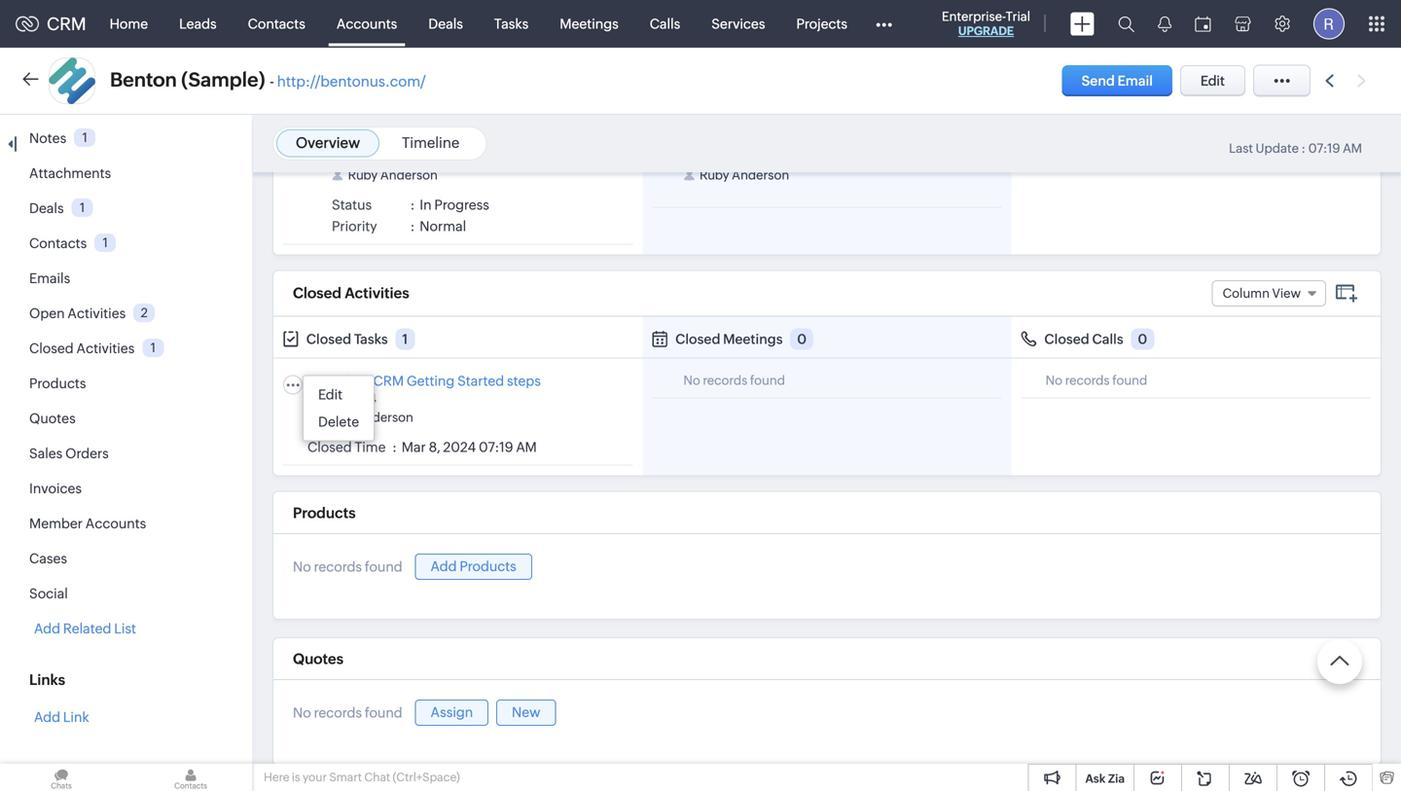 Task type: locate. For each thing, give the bounding box(es) containing it.
0 horizontal spatial deals link
[[29, 200, 64, 216]]

found
[[750, 373, 785, 388], [1112, 373, 1147, 388], [365, 559, 403, 574], [365, 705, 403, 721]]

activities up closed activities link
[[68, 306, 126, 321]]

found down closed calls
[[1112, 373, 1147, 388]]

1 horizontal spatial 8,
[[429, 439, 440, 455]]

deals link
[[413, 0, 479, 47], [29, 200, 64, 216]]

1 vertical spatial calls
[[1092, 331, 1124, 347]]

1 horizontal spatial tasks
[[494, 16, 529, 32]]

0 vertical spatial mar
[[307, 392, 330, 406]]

1 right notes
[[82, 130, 87, 145]]

1 horizontal spatial deals link
[[413, 0, 479, 47]]

crm right logo in the top left of the page
[[47, 14, 86, 34]]

0 horizontal spatial crm
[[47, 14, 86, 34]]

1 up complete crm getting started steps at left
[[402, 331, 408, 347]]

(sample)
[[181, 69, 265, 91]]

1 vertical spatial crm
[[373, 373, 404, 389]]

here is your smart chat (ctrl+space)
[[264, 771, 460, 784]]

0 vertical spatial 2024
[[346, 392, 377, 406]]

accounts up the http://bentonus.com/
[[337, 16, 397, 32]]

upgrade
[[958, 24, 1014, 37]]

1 up open activities link
[[103, 235, 108, 250]]

contacts
[[248, 16, 305, 32], [29, 235, 87, 251]]

enterprise-
[[942, 9, 1006, 24]]

no records found
[[683, 373, 785, 388], [1046, 373, 1147, 388], [293, 559, 403, 574], [293, 705, 403, 721]]

accounts
[[337, 16, 397, 32], [85, 516, 146, 531]]

2024 down started
[[443, 439, 476, 455]]

1 vertical spatial activities
[[68, 306, 126, 321]]

0 vertical spatial deals link
[[413, 0, 479, 47]]

progress
[[434, 197, 489, 213]]

records
[[703, 373, 748, 388], [1065, 373, 1110, 388], [314, 559, 362, 574], [314, 705, 362, 721]]

edit down calendar image
[[1201, 73, 1225, 89]]

am down next record icon
[[1343, 141, 1362, 156]]

Column View field
[[1212, 280, 1326, 306]]

2 horizontal spatial products
[[460, 558, 516, 574]]

0 horizontal spatial am
[[516, 439, 537, 455]]

calls
[[650, 16, 680, 32], [1092, 331, 1124, 347]]

send email button
[[1062, 65, 1172, 96]]

closed activities up "closed tasks"
[[293, 285, 409, 302]]

8, down complete
[[333, 392, 343, 406]]

http://bentonus.com/ link
[[277, 73, 426, 90]]

0 vertical spatial 8,
[[333, 392, 343, 406]]

0 vertical spatial add
[[431, 558, 457, 574]]

1 horizontal spatial accounts
[[337, 16, 397, 32]]

0 vertical spatial quotes
[[29, 411, 76, 426]]

tasks
[[494, 16, 529, 32], [354, 331, 388, 347]]

:
[[1301, 141, 1306, 156], [410, 197, 415, 213], [410, 218, 415, 234], [392, 439, 397, 455]]

contacts up benton (sample) - http://bentonus.com/
[[248, 16, 305, 32]]

1 vertical spatial 07:19
[[479, 439, 513, 455]]

accounts right member
[[85, 516, 146, 531]]

0 horizontal spatial 07:19
[[479, 439, 513, 455]]

ruby anderson
[[348, 168, 438, 182], [700, 168, 789, 182], [324, 410, 413, 425]]

contacts link up emails
[[29, 235, 87, 251]]

1 0 from the left
[[797, 331, 807, 347]]

: right update
[[1301, 141, 1306, 156]]

8,
[[333, 392, 343, 406], [429, 439, 440, 455]]

edit up delete
[[318, 387, 343, 402]]

1 down attachments
[[80, 200, 85, 215]]

0 horizontal spatial calls
[[650, 16, 680, 32]]

normal
[[420, 218, 466, 234]]

sales orders
[[29, 446, 109, 461]]

am down steps
[[516, 439, 537, 455]]

0 vertical spatial contacts
[[248, 16, 305, 32]]

meetings
[[560, 16, 619, 32], [723, 331, 783, 347]]

1 horizontal spatial quotes
[[293, 651, 343, 668]]

invoices link
[[29, 481, 82, 496]]

: right time
[[392, 439, 397, 455]]

anderson
[[380, 168, 438, 182], [732, 168, 789, 182], [356, 410, 413, 425]]

contacts image
[[129, 764, 252, 791]]

0 vertical spatial am
[[1343, 141, 1362, 156]]

0 vertical spatial products
[[29, 376, 86, 391]]

2 0 from the left
[[1138, 331, 1147, 347]]

0 horizontal spatial accounts
[[85, 516, 146, 531]]

crm left getting
[[373, 373, 404, 389]]

2 vertical spatial activities
[[76, 341, 135, 356]]

1 horizontal spatial 2024
[[443, 439, 476, 455]]

0
[[797, 331, 807, 347], [1138, 331, 1147, 347]]

2 vertical spatial add
[[34, 709, 60, 725]]

open activities
[[29, 306, 126, 321]]

0 horizontal spatial contacts
[[29, 235, 87, 251]]

open activities link
[[29, 306, 126, 321]]

closed
[[293, 285, 341, 302], [306, 331, 351, 347], [675, 331, 720, 347], [1044, 331, 1090, 347], [29, 341, 74, 356], [307, 439, 352, 455]]

8, right time
[[429, 439, 440, 455]]

activities for 1
[[76, 341, 135, 356]]

logo image
[[16, 16, 39, 32]]

edit
[[1201, 73, 1225, 89], [318, 387, 343, 402]]

1 vertical spatial accounts
[[85, 516, 146, 531]]

1 vertical spatial am
[[516, 439, 537, 455]]

activities up "closed tasks"
[[345, 285, 409, 302]]

1 vertical spatial products
[[293, 504, 356, 521]]

mar right time
[[402, 439, 426, 455]]

member
[[29, 516, 83, 531]]

edit link
[[304, 381, 374, 408]]

2 vertical spatial products
[[460, 558, 516, 574]]

1 vertical spatial add
[[34, 621, 60, 636]]

: left in
[[410, 197, 415, 213]]

2024 down complete
[[346, 392, 377, 406]]

2024
[[346, 392, 377, 406], [443, 439, 476, 455]]

enterprise-trial upgrade
[[942, 9, 1030, 37]]

0 vertical spatial calls
[[650, 16, 680, 32]]

edit inside "button"
[[1201, 73, 1225, 89]]

07:19 right update
[[1308, 141, 1340, 156]]

: left "normal"
[[410, 218, 415, 234]]

0 vertical spatial deals
[[428, 16, 463, 32]]

activities for 2
[[68, 306, 126, 321]]

ask zia
[[1085, 772, 1125, 785]]

cases link
[[29, 551, 67, 566]]

quotes
[[29, 411, 76, 426], [293, 651, 343, 668]]

related
[[63, 621, 111, 636]]

profile element
[[1302, 0, 1356, 47]]

products link
[[29, 376, 86, 391]]

1 horizontal spatial closed activities
[[293, 285, 409, 302]]

0 horizontal spatial meetings
[[560, 16, 619, 32]]

leads
[[179, 16, 217, 32]]

previous record image
[[1325, 74, 1334, 87]]

1 vertical spatial edit
[[318, 387, 343, 402]]

1 horizontal spatial 0
[[1138, 331, 1147, 347]]

0 right closed meetings
[[797, 331, 807, 347]]

add
[[431, 558, 457, 574], [34, 621, 60, 636], [34, 709, 60, 725]]

here
[[264, 771, 289, 784]]

email
[[1118, 73, 1153, 89]]

0 horizontal spatial closed activities
[[29, 341, 135, 356]]

crm
[[47, 14, 86, 34], [373, 373, 404, 389]]

1 vertical spatial mar
[[402, 439, 426, 455]]

add inside add products link
[[431, 558, 457, 574]]

deals down attachments
[[29, 200, 64, 216]]

activities down open activities link
[[76, 341, 135, 356]]

Other Modules field
[[863, 8, 905, 39]]

1 horizontal spatial contacts link
[[232, 0, 321, 47]]

projects
[[796, 16, 848, 32]]

tasks left meetings link
[[494, 16, 529, 32]]

07:19 down started
[[479, 439, 513, 455]]

sales
[[29, 446, 63, 461]]

complete
[[307, 373, 370, 389]]

deals
[[428, 16, 463, 32], [29, 200, 64, 216]]

0 horizontal spatial mar
[[307, 392, 330, 406]]

1 horizontal spatial calls
[[1092, 331, 1124, 347]]

no
[[683, 373, 700, 388], [1046, 373, 1063, 388], [293, 559, 311, 574], [293, 705, 311, 721]]

1 horizontal spatial products
[[293, 504, 356, 521]]

mar down complete
[[307, 392, 330, 406]]

1 horizontal spatial edit
[[1201, 73, 1225, 89]]

meetings link
[[544, 0, 634, 47]]

search element
[[1106, 0, 1146, 48]]

contacts link up benton (sample) - http://bentonus.com/
[[232, 0, 321, 47]]

timeline link
[[402, 134, 460, 151]]

leads link
[[164, 0, 232, 47]]

products
[[29, 376, 86, 391], [293, 504, 356, 521], [460, 558, 516, 574]]

emails
[[29, 271, 70, 286]]

0 vertical spatial 07:19
[[1308, 141, 1340, 156]]

1 horizontal spatial contacts
[[248, 16, 305, 32]]

2
[[141, 305, 148, 320]]

signals element
[[1146, 0, 1183, 48]]

1 right closed activities link
[[151, 340, 156, 355]]

next record image
[[1357, 74, 1370, 87]]

found left add products link
[[365, 559, 403, 574]]

add for add products
[[431, 558, 457, 574]]

1 horizontal spatial deals
[[428, 16, 463, 32]]

add for add related list
[[34, 621, 60, 636]]

0 vertical spatial edit
[[1201, 73, 1225, 89]]

0 horizontal spatial 8,
[[333, 392, 343, 406]]

0 vertical spatial tasks
[[494, 16, 529, 32]]

deals left "tasks" link
[[428, 16, 463, 32]]

1 horizontal spatial mar
[[402, 439, 426, 455]]

home
[[110, 16, 148, 32]]

member accounts link
[[29, 516, 146, 531]]

tasks up complete
[[354, 331, 388, 347]]

0 right closed calls
[[1138, 331, 1147, 347]]

add link
[[34, 709, 89, 725]]

contacts up emails
[[29, 235, 87, 251]]

mar
[[307, 392, 330, 406], [402, 439, 426, 455]]

closed activities
[[293, 285, 409, 302], [29, 341, 135, 356]]

edit for edit link
[[318, 387, 343, 402]]

mar 8, 2024
[[307, 392, 377, 406]]

zia
[[1108, 772, 1125, 785]]

view
[[1272, 286, 1301, 301]]

1 vertical spatial contacts link
[[29, 235, 87, 251]]

social link
[[29, 586, 68, 601]]

0 horizontal spatial 2024
[[346, 392, 377, 406]]

0 for calls
[[1138, 331, 1147, 347]]

add products
[[431, 558, 516, 574]]

1 vertical spatial meetings
[[723, 331, 783, 347]]

0 horizontal spatial edit
[[318, 387, 343, 402]]

1 vertical spatial 2024
[[443, 439, 476, 455]]

0 horizontal spatial 0
[[797, 331, 807, 347]]

ruby
[[348, 168, 378, 182], [700, 168, 729, 182], [324, 410, 353, 425]]

closed activities down open activities
[[29, 341, 135, 356]]

started
[[457, 373, 504, 389]]

0 vertical spatial closed activities
[[293, 285, 409, 302]]

calls inside "link"
[[650, 16, 680, 32]]

0 vertical spatial meetings
[[560, 16, 619, 32]]

send email
[[1082, 73, 1153, 89]]

benton
[[110, 69, 177, 91]]

1 horizontal spatial crm
[[373, 373, 404, 389]]

0 horizontal spatial tasks
[[354, 331, 388, 347]]

found up chat
[[365, 705, 403, 721]]

0 horizontal spatial deals
[[29, 200, 64, 216]]

1 vertical spatial quotes
[[293, 651, 343, 668]]



Task type: describe. For each thing, give the bounding box(es) containing it.
open
[[29, 306, 65, 321]]

assign link
[[415, 700, 489, 726]]

1 vertical spatial 8,
[[429, 439, 440, 455]]

1 vertical spatial closed activities
[[29, 341, 135, 356]]

last
[[1229, 141, 1253, 156]]

assign
[[431, 705, 473, 720]]

attachments
[[29, 165, 111, 181]]

(ctrl+space)
[[393, 771, 460, 784]]

calendar image
[[1195, 16, 1211, 32]]

0 vertical spatial contacts link
[[232, 0, 321, 47]]

search image
[[1118, 16, 1135, 32]]

add products link
[[415, 554, 532, 580]]

1 for contacts
[[103, 235, 108, 250]]

1 horizontal spatial 07:19
[[1308, 141, 1340, 156]]

overview
[[296, 134, 360, 151]]

steps
[[507, 373, 541, 389]]

create menu image
[[1070, 12, 1095, 36]]

your
[[303, 771, 327, 784]]

complete crm getting started steps link
[[307, 373, 541, 389]]

notes
[[29, 130, 66, 146]]

1 vertical spatial contacts
[[29, 235, 87, 251]]

getting
[[407, 373, 455, 389]]

chat
[[364, 771, 390, 784]]

home link
[[94, 0, 164, 47]]

emails link
[[29, 271, 70, 286]]

1 vertical spatial deals
[[29, 200, 64, 216]]

column
[[1223, 286, 1270, 301]]

closed tasks
[[306, 331, 388, 347]]

1 horizontal spatial meetings
[[723, 331, 783, 347]]

1 for notes
[[82, 130, 87, 145]]

add related list
[[34, 621, 136, 636]]

signals image
[[1158, 16, 1172, 32]]

time
[[355, 439, 386, 455]]

0 horizontal spatial contacts link
[[29, 235, 87, 251]]

orders
[[65, 446, 109, 461]]

is
[[292, 771, 300, 784]]

services
[[712, 16, 765, 32]]

crm link
[[16, 14, 86, 34]]

1 for closed activities
[[151, 340, 156, 355]]

link
[[63, 709, 89, 725]]

quotes link
[[29, 411, 76, 426]]

0 horizontal spatial quotes
[[29, 411, 76, 426]]

profile image
[[1314, 8, 1345, 39]]

new
[[512, 705, 541, 720]]

trial
[[1006, 9, 1030, 24]]

: in progress
[[410, 197, 489, 213]]

priority
[[332, 218, 377, 234]]

found down closed meetings
[[750, 373, 785, 388]]

attachments link
[[29, 165, 111, 181]]

new link
[[496, 700, 556, 726]]

closed meetings
[[675, 331, 783, 347]]

1 vertical spatial tasks
[[354, 331, 388, 347]]

sales orders link
[[29, 446, 109, 461]]

update
[[1256, 141, 1299, 156]]

1 vertical spatial deals link
[[29, 200, 64, 216]]

benton (sample) - http://bentonus.com/
[[110, 69, 426, 91]]

edit button
[[1180, 65, 1245, 96]]

closed activities link
[[29, 341, 135, 356]]

delete
[[318, 414, 359, 430]]

-
[[270, 73, 274, 90]]

member accounts
[[29, 516, 146, 531]]

closed calls
[[1044, 331, 1124, 347]]

chats image
[[0, 764, 123, 791]]

services link
[[696, 0, 781, 47]]

complete crm getting started steps
[[307, 373, 541, 389]]

send
[[1082, 73, 1115, 89]]

0 vertical spatial accounts
[[337, 16, 397, 32]]

cases
[[29, 551, 67, 566]]

projects link
[[781, 0, 863, 47]]

notes link
[[29, 130, 66, 146]]

invoices
[[29, 481, 82, 496]]

1 for deals
[[80, 200, 85, 215]]

0 vertical spatial activities
[[345, 285, 409, 302]]

calls link
[[634, 0, 696, 47]]

: normal
[[410, 218, 466, 234]]

last update : 07:19 am
[[1229, 141, 1362, 156]]

create menu element
[[1059, 0, 1106, 47]]

social
[[29, 586, 68, 601]]

accounts link
[[321, 0, 413, 47]]

add for add link
[[34, 709, 60, 725]]

status
[[332, 197, 372, 213]]

smart
[[329, 771, 362, 784]]

http://bentonus.com/
[[277, 73, 426, 90]]

0 horizontal spatial products
[[29, 376, 86, 391]]

in
[[420, 197, 432, 213]]

ask
[[1085, 772, 1106, 785]]

overview link
[[296, 134, 360, 151]]

column view
[[1223, 286, 1301, 301]]

timeline
[[402, 134, 460, 151]]

tasks link
[[479, 0, 544, 47]]

0 vertical spatial crm
[[47, 14, 86, 34]]

edit for edit "button"
[[1201, 73, 1225, 89]]

list
[[114, 621, 136, 636]]

closed time : mar 8, 2024 07:19 am
[[307, 439, 537, 455]]

1 horizontal spatial am
[[1343, 141, 1362, 156]]

0 for meetings
[[797, 331, 807, 347]]



Task type: vqa. For each thing, say whether or not it's contained in the screenshot.


